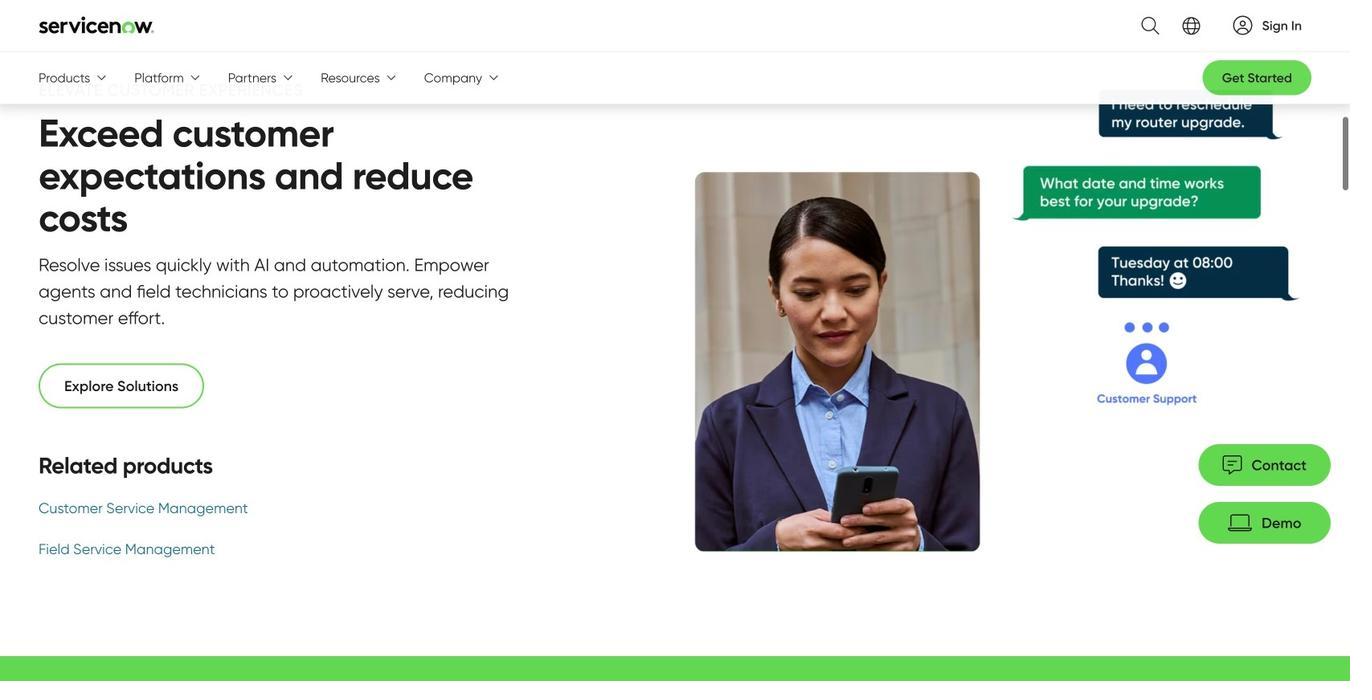 Task type: describe. For each thing, give the bounding box(es) containing it.
servicenow image
[[39, 16, 154, 34]]

search image
[[1133, 7, 1160, 44]]



Task type: locate. For each thing, give the bounding box(es) containing it.
arc image
[[1234, 15, 1253, 35]]



Task type: vqa. For each thing, say whether or not it's contained in the screenshot.
Siemens
no



